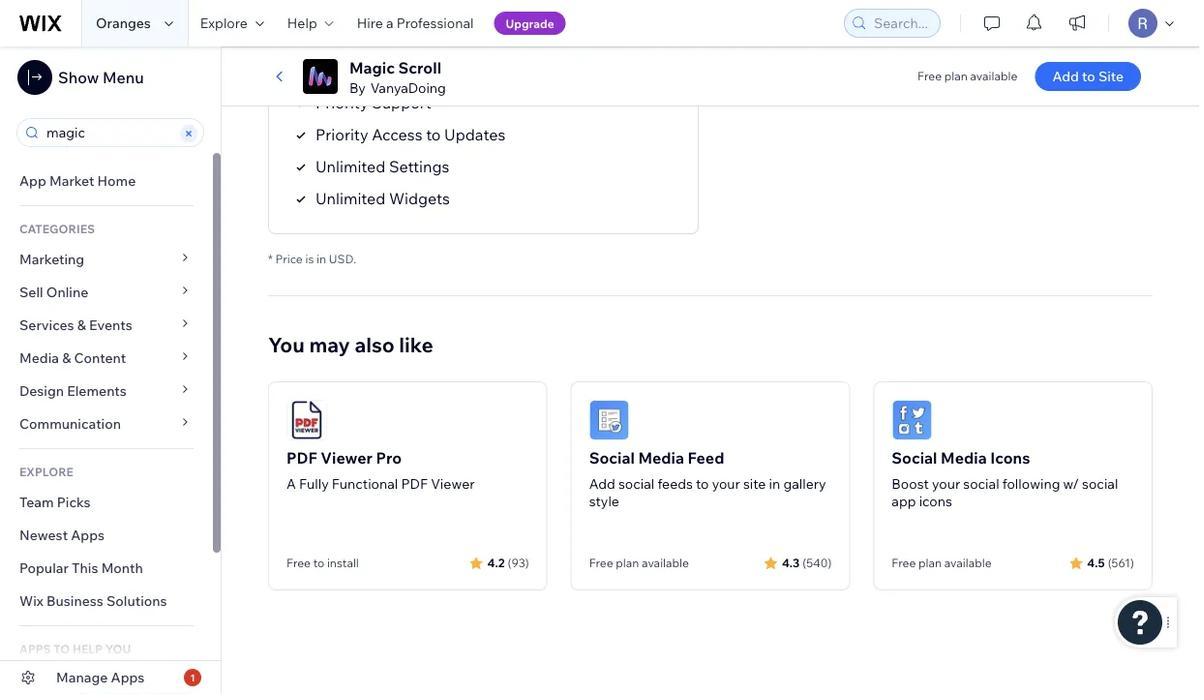 Task type: vqa. For each thing, say whether or not it's contained in the screenshot.
'item' to the top
no



Task type: describe. For each thing, give the bounding box(es) containing it.
feed
[[688, 448, 725, 468]]

following
[[1003, 475, 1061, 492]]

1
[[190, 672, 195, 684]]

free plan available for 4.3 (540)
[[590, 556, 690, 570]]

hire a professional
[[357, 15, 474, 31]]

month
[[101, 560, 143, 577]]

social inside social media feed add social feeds to your site in gallery style
[[619, 475, 655, 492]]

widgets
[[389, 189, 450, 208]]

you
[[105, 642, 131, 656]]

3
[[305, 42, 319, 71]]

sell
[[19, 284, 43, 301]]

Search apps... field
[[41, 119, 177, 146]]

is
[[306, 252, 314, 266]]

manage apps
[[56, 669, 145, 686]]

help
[[73, 642, 103, 656]]

Search... field
[[869, 10, 935, 37]]

pdf viewer pro a fully functional pdf viewer
[[287, 448, 475, 492]]

apps for manage apps
[[111, 669, 145, 686]]

add inside add to site button
[[1053, 68, 1080, 85]]

w/
[[1064, 475, 1080, 492]]

explore
[[19, 464, 74, 479]]

team
[[19, 494, 54, 511]]

communication
[[19, 416, 124, 432]]

social for social media feed
[[590, 448, 635, 468]]

install
[[327, 556, 359, 570]]

apps for newest apps
[[71, 527, 105, 544]]

events
[[89, 317, 132, 334]]

site
[[744, 475, 767, 492]]

available for 4.5 (561)
[[945, 556, 992, 570]]

design
[[19, 383, 64, 400]]

priority for priority support
[[316, 93, 369, 112]]

categories
[[19, 221, 95, 236]]

media inside media & content link
[[19, 350, 59, 367]]

add to site
[[1053, 68, 1125, 85]]

support
[[372, 93, 432, 112]]

boost
[[892, 475, 930, 492]]

0 horizontal spatial pdf
[[287, 448, 317, 468]]

manage
[[56, 669, 108, 686]]

icons
[[920, 493, 953, 510]]

(561)
[[1109, 555, 1135, 570]]

0 vertical spatial viewer
[[321, 448, 373, 468]]

magic
[[350, 58, 395, 77]]

social media feed add social feeds to your site in gallery style
[[590, 448, 827, 510]]

media & content link
[[0, 342, 213, 375]]

0 vertical spatial in
[[317, 252, 326, 266]]

2 horizontal spatial plan
[[945, 69, 968, 83]]

wix business solutions link
[[0, 585, 213, 618]]

feeds
[[658, 475, 693, 492]]

upgrade button
[[494, 12, 566, 35]]

3 social from the left
[[1083, 475, 1119, 492]]

explore
[[200, 15, 248, 31]]

(93)
[[508, 555, 529, 570]]

pro
[[376, 448, 402, 468]]

newest
[[19, 527, 68, 544]]

unlimited widgets
[[316, 189, 450, 208]]

hire
[[357, 15, 383, 31]]

oranges
[[96, 15, 151, 31]]

design elements link
[[0, 375, 213, 408]]

free to install
[[287, 556, 359, 570]]

unlimited for unlimited widgets
[[316, 189, 386, 208]]

free plan available for 4.5 (561)
[[892, 556, 992, 570]]

home
[[97, 172, 136, 189]]

(540)
[[803, 555, 832, 570]]

show menu button
[[17, 60, 144, 95]]

communication link
[[0, 408, 213, 441]]

$
[[292, 44, 301, 61]]

gallery
[[784, 475, 827, 492]]

to
[[53, 642, 70, 656]]

updates
[[445, 125, 506, 144]]

popular this month
[[19, 560, 143, 577]]

newest apps
[[19, 527, 105, 544]]

professional
[[397, 15, 474, 31]]

sell online link
[[0, 276, 213, 309]]

like
[[399, 331, 434, 357]]

team picks
[[19, 494, 91, 511]]

design elements
[[19, 383, 127, 400]]

price
[[276, 252, 303, 266]]

free for 4.2 (93)
[[287, 556, 311, 570]]

media for social media icons
[[942, 448, 988, 468]]

you
[[268, 331, 305, 357]]

media & content
[[19, 350, 126, 367]]

content
[[74, 350, 126, 367]]

style
[[590, 493, 620, 510]]

4.3 (540)
[[782, 555, 832, 570]]

4.5
[[1088, 555, 1106, 570]]

show menu
[[58, 68, 144, 87]]

app market home
[[19, 172, 136, 189]]

$ 3 49 /month
[[292, 42, 391, 71]]

unlimited for unlimited settings
[[316, 157, 386, 176]]

your inside 'social media icons boost your social following w/ social app icons'
[[933, 475, 961, 492]]

you may also like
[[268, 331, 434, 357]]



Task type: locate. For each thing, give the bounding box(es) containing it.
& for media
[[62, 350, 71, 367]]

0 horizontal spatial plan
[[616, 556, 640, 570]]

may
[[309, 331, 350, 357]]

1 vertical spatial &
[[62, 350, 71, 367]]

media up design
[[19, 350, 59, 367]]

* price is in usd.
[[268, 252, 357, 266]]

2 your from the left
[[933, 475, 961, 492]]

free
[[918, 69, 942, 83], [287, 556, 311, 570], [590, 556, 614, 570], [892, 556, 917, 570]]

social
[[590, 448, 635, 468], [892, 448, 938, 468]]

access
[[372, 125, 423, 144]]

apps inside newest apps link
[[71, 527, 105, 544]]

priority down $ 3 49 /month at the top of the page
[[316, 93, 369, 112]]

social inside social media feed add social feeds to your site in gallery style
[[590, 448, 635, 468]]

wix
[[19, 593, 43, 610]]

apps down the you at left
[[111, 669, 145, 686]]

upgrade
[[506, 16, 555, 31]]

media for social media feed
[[639, 448, 685, 468]]

& left "events"
[[77, 317, 86, 334]]

marketing link
[[0, 243, 213, 276]]

2 horizontal spatial social
[[1083, 475, 1119, 492]]

viewer right functional
[[431, 475, 475, 492]]

priority access to updates
[[316, 125, 506, 144]]

1 your from the left
[[712, 475, 741, 492]]

1 horizontal spatial pdf
[[401, 475, 428, 492]]

free down style
[[590, 556, 614, 570]]

social media icons boost your social following w/ social app icons
[[892, 448, 1119, 510]]

media up feeds
[[639, 448, 685, 468]]

magic scroll by vanyadoing
[[350, 58, 446, 96]]

social
[[619, 475, 655, 492], [964, 475, 1000, 492], [1083, 475, 1119, 492]]

0 vertical spatial add
[[1053, 68, 1080, 85]]

in
[[317, 252, 326, 266], [770, 475, 781, 492]]

social down icons
[[964, 475, 1000, 492]]

media left icons
[[942, 448, 988, 468]]

apps to help you
[[19, 642, 131, 656]]

usd.
[[329, 252, 357, 266]]

newest apps link
[[0, 519, 213, 552]]

1 horizontal spatial plan
[[919, 556, 942, 570]]

available
[[971, 69, 1018, 83], [642, 556, 690, 570], [945, 556, 992, 570]]

app
[[892, 493, 917, 510]]

4.3
[[782, 555, 800, 570]]

free left install
[[287, 556, 311, 570]]

1 vertical spatial priority
[[316, 125, 369, 144]]

a
[[386, 15, 394, 31]]

icons
[[991, 448, 1031, 468]]

media
[[19, 350, 59, 367], [639, 448, 685, 468], [942, 448, 988, 468]]

services & events link
[[0, 309, 213, 342]]

help button
[[276, 0, 345, 46]]

1 vertical spatial add
[[590, 475, 616, 492]]

unlimited down "unlimited settings"
[[316, 189, 386, 208]]

0 horizontal spatial viewer
[[321, 448, 373, 468]]

apps up this
[[71, 527, 105, 544]]

a
[[287, 475, 296, 492]]

priority support
[[316, 93, 432, 112]]

in right site
[[770, 475, 781, 492]]

site
[[1099, 68, 1125, 85]]

hire a professional link
[[345, 0, 486, 46]]

/month
[[337, 49, 391, 69]]

social up boost at the right bottom of page
[[892, 448, 938, 468]]

1 priority from the top
[[316, 93, 369, 112]]

0 horizontal spatial in
[[317, 252, 326, 266]]

1 horizontal spatial social
[[892, 448, 938, 468]]

to down feed
[[696, 475, 709, 492]]

priority
[[316, 93, 369, 112], [316, 125, 369, 144]]

market
[[49, 172, 94, 189]]

0 vertical spatial priority
[[316, 93, 369, 112]]

0 horizontal spatial social
[[619, 475, 655, 492]]

help
[[287, 15, 317, 31]]

1 vertical spatial pdf
[[401, 475, 428, 492]]

2 unlimited from the top
[[316, 189, 386, 208]]

free for 4.5 (561)
[[892, 556, 917, 570]]

available down feeds
[[642, 556, 690, 570]]

in inside social media feed add social feeds to your site in gallery style
[[770, 475, 781, 492]]

add inside social media feed add social feeds to your site in gallery style
[[590, 475, 616, 492]]

0 horizontal spatial &
[[62, 350, 71, 367]]

0 horizontal spatial add
[[590, 475, 616, 492]]

fully
[[299, 475, 329, 492]]

add up style
[[590, 475, 616, 492]]

4.2 (93)
[[488, 555, 529, 570]]

add left site
[[1053, 68, 1080, 85]]

magic scroll logo image
[[303, 59, 338, 94]]

social media feed logo image
[[590, 400, 630, 440]]

free plan available down 'icons'
[[892, 556, 992, 570]]

to inside social media feed add social feeds to your site in gallery style
[[696, 475, 709, 492]]

2 horizontal spatial media
[[942, 448, 988, 468]]

0 horizontal spatial media
[[19, 350, 59, 367]]

priority down priority support
[[316, 125, 369, 144]]

priority for priority access to updates
[[316, 125, 369, 144]]

free down app
[[892, 556, 917, 570]]

1 horizontal spatial add
[[1053, 68, 1080, 85]]

scroll
[[399, 58, 442, 77]]

services & events
[[19, 317, 132, 334]]

app
[[19, 172, 46, 189]]

marketing
[[19, 251, 84, 268]]

plan for 4.3 (540)
[[616, 556, 640, 570]]

app market home link
[[0, 165, 213, 198]]

unlimited
[[316, 157, 386, 176], [316, 189, 386, 208]]

2 social from the left
[[892, 448, 938, 468]]

social right w/
[[1083, 475, 1119, 492]]

social up style
[[619, 475, 655, 492]]

0 vertical spatial &
[[77, 317, 86, 334]]

plan
[[945, 69, 968, 83], [616, 556, 640, 570], [919, 556, 942, 570]]

by
[[350, 79, 366, 96]]

your left site
[[712, 475, 741, 492]]

free plan available down style
[[590, 556, 690, 570]]

functional
[[332, 475, 398, 492]]

viewer
[[321, 448, 373, 468], [431, 475, 475, 492]]

1 social from the left
[[590, 448, 635, 468]]

1 horizontal spatial social
[[964, 475, 1000, 492]]

media inside social media feed add social feeds to your site in gallery style
[[639, 448, 685, 468]]

available for 4.3 (540)
[[642, 556, 690, 570]]

plan for 4.5 (561)
[[919, 556, 942, 570]]

pdf viewer pro logo image
[[287, 400, 327, 440]]

social media icons logo image
[[892, 400, 933, 440]]

1 social from the left
[[619, 475, 655, 492]]

available left add to site
[[971, 69, 1018, 83]]

to inside button
[[1083, 68, 1096, 85]]

1 horizontal spatial in
[[770, 475, 781, 492]]

1 horizontal spatial viewer
[[431, 475, 475, 492]]

apps
[[71, 527, 105, 544], [111, 669, 145, 686]]

to
[[1083, 68, 1096, 85], [426, 125, 441, 144], [696, 475, 709, 492], [313, 556, 325, 570]]

4.2
[[488, 555, 505, 570]]

also
[[355, 331, 395, 357]]

popular
[[19, 560, 69, 577]]

0 horizontal spatial apps
[[71, 527, 105, 544]]

in right the "is"
[[317, 252, 326, 266]]

0 horizontal spatial social
[[590, 448, 635, 468]]

free down search... field
[[918, 69, 942, 83]]

social for social media icons
[[892, 448, 938, 468]]

free plan available down search... field
[[918, 69, 1018, 83]]

wix business solutions
[[19, 593, 167, 610]]

to up settings
[[426, 125, 441, 144]]

viewer up functional
[[321, 448, 373, 468]]

available down 'icons'
[[945, 556, 992, 570]]

0 vertical spatial apps
[[71, 527, 105, 544]]

to left site
[[1083, 68, 1096, 85]]

this
[[72, 560, 98, 577]]

& left the content on the bottom left of the page
[[62, 350, 71, 367]]

1 horizontal spatial &
[[77, 317, 86, 334]]

solutions
[[107, 593, 167, 610]]

1 vertical spatial unlimited
[[316, 189, 386, 208]]

your inside social media feed add social feeds to your site in gallery style
[[712, 475, 741, 492]]

& for services
[[77, 317, 86, 334]]

49
[[321, 46, 335, 61]]

pdf up a
[[287, 448, 317, 468]]

0 vertical spatial unlimited
[[316, 157, 386, 176]]

free for 4.3 (540)
[[590, 556, 614, 570]]

1 unlimited from the top
[[316, 157, 386, 176]]

popular this month link
[[0, 552, 213, 585]]

apps
[[19, 642, 51, 656]]

your up 'icons'
[[933, 475, 961, 492]]

1 horizontal spatial media
[[639, 448, 685, 468]]

2 social from the left
[[964, 475, 1000, 492]]

social inside 'social media icons boost your social following w/ social app icons'
[[892, 448, 938, 468]]

unlimited up unlimited widgets on the top
[[316, 157, 386, 176]]

1 horizontal spatial apps
[[111, 669, 145, 686]]

1 vertical spatial viewer
[[431, 475, 475, 492]]

sidebar element
[[0, 46, 222, 694]]

1 vertical spatial in
[[770, 475, 781, 492]]

1 vertical spatial apps
[[111, 669, 145, 686]]

pdf down pro
[[401, 475, 428, 492]]

menu
[[103, 68, 144, 87]]

4.5 (561)
[[1088, 555, 1135, 570]]

social down the social media feed logo
[[590, 448, 635, 468]]

unlimited settings
[[316, 157, 450, 176]]

1 horizontal spatial your
[[933, 475, 961, 492]]

services
[[19, 317, 74, 334]]

media inside 'social media icons boost your social following w/ social app icons'
[[942, 448, 988, 468]]

2 priority from the top
[[316, 125, 369, 144]]

&
[[77, 317, 86, 334], [62, 350, 71, 367]]

0 horizontal spatial your
[[712, 475, 741, 492]]

*
[[268, 252, 273, 266]]

to left install
[[313, 556, 325, 570]]

online
[[46, 284, 88, 301]]

elements
[[67, 383, 127, 400]]

0 vertical spatial pdf
[[287, 448, 317, 468]]



